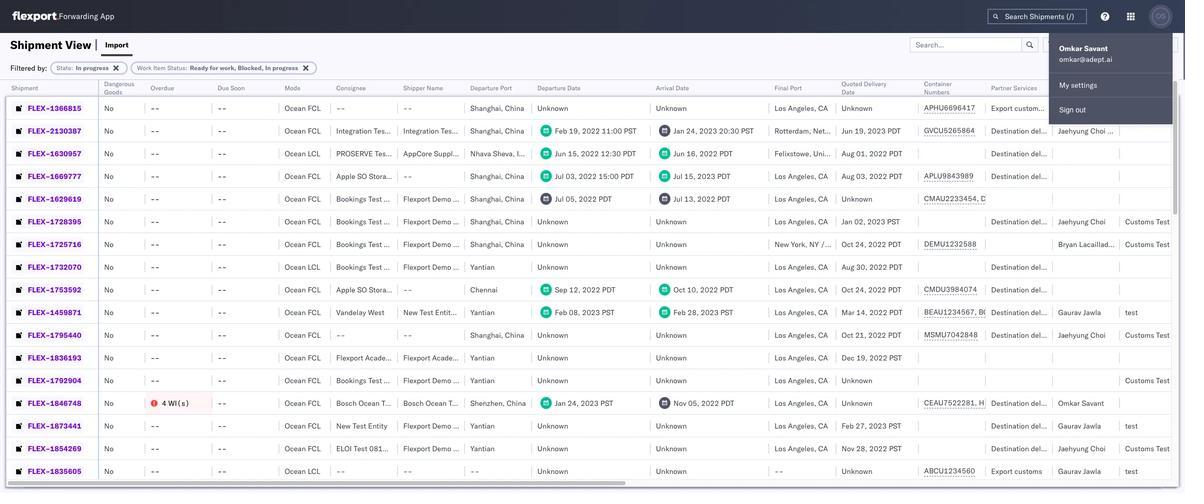 Task type: describe. For each thing, give the bounding box(es) containing it.
jun 16, 2022 pdt
[[674, 149, 733, 158]]

1 horizontal spatial import
[[1047, 103, 1068, 113]]

jawla for abcu1234560
[[1084, 467, 1101, 476]]

yantian for feb
[[470, 421, 495, 430]]

fcl for flex-1728395
[[308, 217, 321, 226]]

ca for 30,
[[819, 262, 828, 272]]

new for new test entity
[[336, 421, 351, 430]]

angeles, for 03,
[[788, 172, 817, 181]]

port for final port
[[790, 84, 802, 92]]

rotterdam, netherlands
[[775, 126, 854, 135]]

flex-1792904
[[28, 376, 81, 385]]

/
[[821, 240, 825, 249]]

(do for shanghai, china
[[396, 172, 411, 181]]

netherlands
[[813, 126, 854, 135]]

shanghai, for 21,
[[470, 330, 503, 340]]

name
[[427, 84, 443, 92]]

15:00
[[599, 172, 619, 181]]

abcu1234560
[[924, 466, 976, 476]]

goods
[[104, 88, 122, 96]]

1 los from the top
[[775, 103, 786, 113]]

2 bosch ocean test from the left
[[403, 399, 462, 408]]

jan for jan 02, 2023 pst
[[842, 217, 853, 226]]

oct 24, 2022 pdt for new york, ny / newark, nj
[[842, 240, 902, 249]]

3 ca from the top
[[819, 194, 828, 204]]

16,
[[687, 149, 698, 158]]

flex-1630957 button
[[11, 146, 83, 161]]

2 : from the left
[[185, 64, 187, 71]]

14,
[[857, 308, 868, 317]]

1 co. from the top
[[481, 194, 491, 204]]

status
[[167, 64, 185, 71]]

2023 for feb 27, 2023 pst
[[869, 421, 887, 430]]

resize handle column header for dangerous goods
[[133, 80, 145, 493]]

msmu7042848
[[924, 330, 978, 339]]

import inside button
[[105, 40, 129, 49]]

apple so storage (do not use) for shanghai, china
[[336, 172, 447, 181]]

new test entity 2
[[403, 308, 461, 317]]

ny
[[810, 240, 819, 249]]

2 test from the top
[[1126, 421, 1138, 430]]

flex- for 1725716
[[28, 240, 50, 249]]

export customs
[[991, 467, 1043, 476]]

2 progress from the left
[[272, 64, 298, 71]]

no for flex-1846748
[[104, 399, 114, 408]]

ltd
[[458, 149, 469, 158]]

agent
[[1151, 126, 1171, 135]]

shanghai, for 03,
[[470, 172, 503, 181]]

11 los from the top
[[775, 399, 786, 408]]

ocean for 2130387
[[285, 126, 306, 135]]

consignee for flex-1629619
[[384, 194, 419, 204]]

vandelay west
[[336, 308, 384, 317]]

destination delivery for unknown
[[991, 399, 1057, 408]]

3 resize handle column header from the left
[[200, 80, 213, 493]]

fcl for flex-1629619
[[308, 194, 321, 204]]

aug 01, 2022 pdt
[[842, 149, 903, 158]]

beau1234567,
[[924, 307, 977, 317]]

cmdu3984074
[[924, 285, 978, 294]]

hlxu8034992
[[1034, 398, 1084, 408]]

file
[[1081, 40, 1093, 49]]

flex-1728395 button
[[11, 214, 83, 229]]

3 angeles, from the top
[[788, 194, 817, 204]]

ocean fcl for flex-1846748
[[285, 399, 321, 408]]

shipper for flex-1873441
[[453, 421, 479, 430]]

4 shanghai, china from the top
[[470, 194, 524, 204]]

jul 03, 2022 15:00 pdt
[[555, 172, 634, 181]]

services
[[1014, 84, 1038, 92]]

flex-1459871 button
[[11, 305, 83, 320]]

1 : from the left
[[71, 64, 73, 71]]

eloi
[[336, 444, 352, 453]]

mode
[[285, 84, 301, 92]]

new for new york, ny / newark, nj
[[775, 240, 789, 249]]

3 los angeles, ca from the top
[[775, 194, 828, 204]]

flex- for 1835605
[[28, 467, 50, 476]]

new test entity
[[336, 421, 387, 430]]

10 ca from the top
[[819, 376, 828, 385]]

not for chennai
[[413, 285, 427, 294]]

so for shanghai, china
[[357, 172, 367, 181]]

oct 21, 2022 pdt
[[842, 330, 902, 340]]

export for export customs, import customs
[[991, 103, 1013, 113]]

los angeles, ca for 03,
[[775, 172, 828, 181]]

081801
[[369, 444, 396, 453]]

los for 02,
[[775, 217, 786, 226]]

2 gaurav jawla from the top
[[1059, 421, 1101, 430]]

yantian for aug
[[470, 262, 495, 272]]

so for chennai
[[357, 285, 367, 294]]

03, for aug
[[856, 172, 868, 181]]

resize handle column header for container numbers
[[974, 80, 986, 493]]

1732070
[[50, 262, 81, 272]]

4 resize handle column header from the left
[[267, 80, 280, 493]]

1 los angeles, ca from the top
[[775, 103, 828, 113]]

demo for feb
[[432, 421, 451, 430]]

1728395
[[50, 217, 81, 226]]

export for export customs
[[991, 467, 1013, 476]]

1 in from the left
[[76, 64, 82, 71]]

destination delivery for mar 14, 2022 pdt
[[991, 308, 1057, 317]]

1 shanghai, from the top
[[470, 103, 503, 113]]

entity for new test entity
[[368, 421, 387, 430]]

shipment view
[[10, 37, 91, 52]]

account
[[390, 149, 418, 158]]

departure for departure date
[[538, 84, 566, 92]]

ocean for 1725716
[[285, 240, 306, 249]]

01,
[[856, 149, 868, 158]]

os button
[[1149, 5, 1173, 28]]

ocean for 1854269
[[285, 444, 306, 453]]

sign out
[[1060, 106, 1086, 114]]

consignee for flex-1732070
[[384, 262, 419, 272]]

china for cmau2233454, demu1232567
[[505, 194, 524, 204]]

3 los from the top
[[775, 194, 786, 204]]

flex-1732070 button
[[11, 260, 83, 274]]

pst for jan 24, 2023 pst
[[601, 399, 613, 408]]

10 los angeles, ca from the top
[[775, 376, 828, 385]]

demo for aug
[[432, 262, 451, 272]]

11 angeles, from the top
[[788, 399, 817, 408]]

cmau2233454,
[[924, 194, 979, 203]]

10 angeles, from the top
[[788, 376, 817, 385]]

soon
[[231, 84, 245, 92]]

shipper for flex-1732070
[[453, 262, 479, 272]]

fcl for flex-1753592
[[308, 285, 321, 294]]

flex- for 1873441
[[28, 421, 50, 430]]

apple for chennai
[[336, 285, 355, 294]]

work
[[137, 64, 152, 71]]

0 vertical spatial customs
[[1070, 103, 1098, 113]]

4 yantian from the top
[[470, 376, 495, 385]]

1 shanghai, china from the top
[[470, 103, 524, 113]]

08,
[[569, 308, 580, 317]]

no for flex-1854269
[[104, 444, 114, 453]]

1 angeles, from the top
[[788, 103, 817, 113]]

co. for aug
[[481, 262, 491, 272]]

5 co. from the top
[[481, 376, 491, 385]]

consignee button
[[331, 82, 388, 92]]

flex-1629619
[[28, 194, 81, 204]]

flexport demo shipper co. for feb
[[403, 421, 491, 430]]

10 los from the top
[[775, 376, 786, 385]]

lcl for proserve
[[308, 149, 320, 158]]

ltd.
[[484, 353, 496, 362]]

1873441
[[50, 421, 81, 430]]

1 demo from the top
[[432, 194, 451, 204]]

chennai
[[470, 285, 498, 294]]

import button
[[101, 33, 133, 56]]

cmau2233454, demu1232567
[[924, 194, 1034, 203]]

jul for jul 03, 2022 15:00 pdt
[[555, 172, 564, 181]]

jaehyung for jun 19, 2023 pdt
[[1059, 126, 1089, 135]]

los for 21,
[[775, 330, 786, 340]]

destination delivery for nov 28, 2022 pst
[[991, 444, 1057, 453]]

flex- for 1366815
[[28, 103, 50, 113]]

flex-1732070
[[28, 262, 81, 272]]

no for flex-1732070
[[104, 262, 114, 272]]

ocean for 1728395
[[285, 217, 306, 226]]

choi for oct 21, 2022 pdt
[[1091, 330, 1106, 340]]

apple for shanghai, china
[[336, 172, 355, 181]]

jaehyung choi for oct 21, 2022 pdt
[[1059, 330, 1106, 340]]

flexport for flex-1792904
[[403, 376, 430, 385]]

flex-1630957
[[28, 149, 81, 158]]

shipment for shipment view
[[10, 37, 62, 52]]

flexport academy (us) inc.
[[336, 353, 430, 362]]

pst for feb 08, 2023 pst
[[602, 308, 615, 317]]

mar
[[842, 308, 855, 317]]

ocean lcl for -
[[285, 467, 320, 476]]

flex-1854269 button
[[11, 441, 83, 456]]

flex- for 1795440
[[28, 330, 50, 340]]

flex-2130387 button
[[11, 124, 83, 138]]

china for gvcu5265864
[[505, 126, 524, 135]]

27,
[[856, 421, 867, 430]]

demo for oct
[[432, 240, 451, 249]]

no for flex-1835605
[[104, 467, 114, 476]]

omkar for omkar savant
[[1059, 399, 1080, 408]]

oct 24, 2022 pdt for los angeles, ca
[[842, 285, 902, 294]]

11 ca from the top
[[819, 399, 828, 408]]

sheva,
[[493, 149, 515, 158]]

flex-1753592 button
[[11, 282, 83, 297]]

flexport. image
[[12, 11, 59, 22]]

ocean fcl for flex-1795440
[[285, 330, 321, 340]]

choi for jan 02, 2023 pst
[[1091, 217, 1106, 226]]

flexport academy (sz) ltd.
[[403, 353, 496, 362]]

1 flexport demo shipper co. from the top
[[403, 194, 491, 204]]

2 gaurav from the top
[[1059, 421, 1082, 430]]

lacaillade,
[[1079, 240, 1115, 249]]

flex-1836193
[[28, 353, 81, 362]]

ca for 24,
[[819, 285, 828, 294]]

jun 15, 2022 12:30 pdt
[[555, 149, 636, 158]]

ceau7522281, hlxu6269489, hlxu8034992
[[924, 398, 1084, 408]]

2023 for jul 15, 2023 pdt
[[698, 172, 716, 181]]

2 bosch from the left
[[403, 399, 424, 408]]

assignee
[[1059, 84, 1084, 92]]

dangerous goods
[[104, 80, 134, 96]]

view
[[65, 37, 91, 52]]

exception
[[1095, 40, 1129, 49]]

jul 05, 2022 pdt
[[555, 194, 612, 204]]

(us)
[[397, 353, 416, 362]]

2 in from the left
[[265, 64, 271, 71]]

destination for oct 21, 2022 pdt
[[991, 330, 1029, 340]]

5 flexport demo shipper co. from the top
[[403, 376, 491, 385]]

14 resize handle column header from the left
[[1041, 80, 1053, 493]]

shipper for flex-1725716
[[453, 240, 479, 249]]

proserve
[[336, 149, 373, 158]]

jawla for beau1234567, bozo1234565, tcnu1234565
[[1084, 308, 1101, 317]]

sign
[[1060, 106, 1074, 114]]

new york, ny / newark, nj
[[775, 240, 865, 249]]

jul for jul 15, 2023 pdt
[[674, 172, 683, 181]]

departure port button
[[465, 82, 522, 92]]

shipper for flex-1792904
[[453, 376, 479, 385]]

feb 08, 2023 pst
[[555, 308, 615, 317]]

bookings for flex-1629619
[[336, 194, 367, 204]]

quoted
[[842, 80, 863, 88]]

co. for oct
[[481, 240, 491, 249]]

ocean fcl for flex-1459871
[[285, 308, 321, 317]]



Task type: vqa. For each thing, say whether or not it's contained in the screenshot.
New
yes



Task type: locate. For each thing, give the bounding box(es) containing it.
1795440
[[50, 330, 81, 340]]

progress up mode
[[272, 64, 298, 71]]

bookings for flex-1728395
[[336, 217, 367, 226]]

consignee for flex-1728395
[[384, 217, 419, 226]]

filtered by:
[[10, 63, 47, 72]]

2 departure from the left
[[538, 84, 566, 92]]

ocean for 1630957
[[285, 149, 306, 158]]

ca for 21,
[[819, 330, 828, 340]]

savant for omkar savant omkar@adept.ai
[[1085, 44, 1108, 53]]

eloi test 081801
[[336, 444, 396, 453]]

8 fcl from the top
[[308, 308, 321, 317]]

destination delivery for oct 24, 2022 pdt
[[991, 285, 1057, 294]]

flex- down flex-1836193 button on the left
[[28, 376, 50, 385]]

flexport for flex-1629619
[[403, 194, 430, 204]]

11 ocean fcl from the top
[[285, 376, 321, 385]]

jaehyung for nov 28, 2022 pst
[[1059, 444, 1089, 453]]

5 demo from the top
[[432, 376, 451, 385]]

7 co. from the top
[[481, 444, 491, 453]]

delivery for jan 02, 2023 pst
[[1031, 217, 1057, 226]]

0 vertical spatial aug
[[842, 149, 855, 158]]

1 vertical spatial savant
[[1082, 399, 1104, 408]]

1 bookings test consignee from the top
[[336, 194, 419, 204]]

1 horizontal spatial jan
[[674, 126, 685, 135]]

aug left 30,
[[842, 262, 855, 272]]

2 vertical spatial jawla
[[1084, 467, 1101, 476]]

5 fcl from the top
[[308, 217, 321, 226]]

date inside 'quoted delivery date'
[[842, 88, 855, 96]]

(do down account
[[396, 172, 411, 181]]

05, for nov
[[688, 399, 700, 408]]

1 vertical spatial ocean lcl
[[285, 262, 320, 272]]

oct 24, 2022 pdt up aug 30, 2022 pdt
[[842, 240, 902, 249]]

Search Shipments (/) text field
[[988, 9, 1087, 24]]

jul for jul 13, 2022 pdt
[[674, 194, 683, 204]]

0 vertical spatial omkar
[[1060, 44, 1083, 53]]

feb for feb 08, 2023 pst
[[555, 308, 567, 317]]

feb left 08,
[[555, 308, 567, 317]]

storage for shanghai, china
[[369, 172, 394, 181]]

1 vertical spatial nov
[[842, 444, 855, 453]]

inc.
[[418, 353, 430, 362]]

1 horizontal spatial academy
[[432, 353, 462, 362]]

resize handle column header for shipment
[[86, 80, 98, 493]]

shipment down filtered at left
[[11, 84, 38, 92]]

9 resize handle column header from the left
[[639, 80, 651, 493]]

1 horizontal spatial bosch ocean test
[[403, 399, 462, 408]]

7 flexport demo shipper co. from the top
[[403, 444, 491, 453]]

in
[[76, 64, 82, 71], [265, 64, 271, 71]]

11 resize handle column header from the left
[[824, 80, 837, 493]]

03,
[[566, 172, 577, 181], [856, 172, 868, 181]]

1 vertical spatial apple so storage (do not use)
[[336, 285, 447, 294]]

jaehyung down 'omkar savant'
[[1059, 444, 1089, 453]]

date inside 'button'
[[567, 84, 581, 92]]

1 vertical spatial gaurav
[[1059, 421, 1082, 430]]

8 angeles, from the top
[[788, 330, 817, 340]]

my settings link
[[1049, 75, 1173, 95]]

17 no from the top
[[104, 467, 114, 476]]

1 delivery from the top
[[1031, 172, 1057, 181]]

2 los from the top
[[775, 172, 786, 181]]

15, up jul 03, 2022 15:00 pdt
[[568, 149, 579, 158]]

overdue
[[151, 84, 174, 92]]

7 destination from the top
[[991, 399, 1029, 408]]

13 no from the top
[[104, 376, 114, 385]]

jul left 13,
[[674, 194, 683, 204]]

destination for jan 02, 2023 pst
[[991, 217, 1029, 226]]

jaehyung for jan 02, 2023 pst
[[1059, 217, 1089, 226]]

bosch ocean test down inc.
[[403, 399, 462, 408]]

1 horizontal spatial date
[[676, 84, 689, 92]]

apple so storage (do not use) up "west"
[[336, 285, 447, 294]]

0 vertical spatial entity
[[435, 308, 455, 317]]

ocean for 1629619
[[285, 194, 306, 204]]

2 no from the top
[[104, 126, 114, 135]]

1 departure from the left
[[470, 84, 499, 92]]

feb
[[555, 126, 567, 135], [555, 308, 567, 317], [674, 308, 686, 317], [842, 421, 854, 430]]

0 vertical spatial shipment
[[10, 37, 62, 52]]

shanghai,
[[470, 103, 503, 113], [470, 126, 503, 135], [470, 172, 503, 181], [470, 194, 503, 204], [470, 217, 503, 226], [470, 240, 503, 249], [470, 330, 503, 340]]

11 no from the top
[[104, 330, 114, 340]]

resize handle column header
[[86, 80, 98, 493], [133, 80, 145, 493], [200, 80, 213, 493], [267, 80, 280, 493], [319, 80, 331, 493], [386, 80, 398, 493], [453, 80, 465, 493], [520, 80, 532, 493], [639, 80, 651, 493], [757, 80, 770, 493], [824, 80, 837, 493], [907, 80, 919, 493], [974, 80, 986, 493], [1041, 80, 1053, 493], [1108, 80, 1120, 493]]

jaehyung choi down 'omkar savant'
[[1059, 444, 1106, 453]]

apple down proserve
[[336, 172, 355, 181]]

(do up new test entity 2
[[396, 285, 411, 294]]

flex-1873441 button
[[11, 419, 83, 433]]

flex- up flex-1792904 button
[[28, 353, 50, 362]]

jaehyung choi up bryan
[[1059, 217, 1106, 226]]

2 vertical spatial jaehyung choi
[[1059, 444, 1106, 453]]

0 horizontal spatial academy
[[365, 353, 395, 362]]

flex- down flex-2130387 'button' on the left of the page
[[28, 149, 50, 158]]

apple so storage (do not use)
[[336, 172, 447, 181], [336, 285, 447, 294]]

flexport demo shipper co.
[[403, 194, 491, 204], [403, 217, 491, 226], [403, 240, 491, 249], [403, 262, 491, 272], [403, 376, 491, 385], [403, 421, 491, 430], [403, 444, 491, 453]]

date down quoted
[[842, 88, 855, 96]]

0 vertical spatial lcl
[[308, 149, 320, 158]]

1 horizontal spatial jun
[[674, 149, 685, 158]]

choi for nov 28, 2022 pst
[[1091, 444, 1106, 453]]

1 horizontal spatial bosch
[[403, 399, 424, 408]]

shipment
[[10, 37, 62, 52], [11, 84, 38, 92]]

los
[[775, 103, 786, 113], [775, 172, 786, 181], [775, 194, 786, 204], [775, 217, 786, 226], [775, 262, 786, 272], [775, 285, 786, 294], [775, 308, 786, 317], [775, 330, 786, 340], [775, 353, 786, 362], [775, 376, 786, 385], [775, 399, 786, 408], [775, 421, 786, 430], [775, 444, 786, 453]]

2 shanghai, from the top
[[470, 126, 503, 135]]

china for msmu7042848
[[505, 330, 524, 340]]

flex-1366815 button
[[11, 101, 83, 115]]

1 vertical spatial 15,
[[685, 172, 696, 181]]

1 horizontal spatial 28,
[[857, 444, 868, 453]]

1 horizontal spatial new
[[403, 308, 418, 317]]

oct for cmdu3984074
[[842, 285, 854, 294]]

test for abcu1234560
[[1126, 467, 1138, 476]]

0 vertical spatial gaurav jawla
[[1059, 308, 1101, 317]]

05,
[[566, 194, 577, 204], [688, 399, 700, 408]]

0 vertical spatial apple so storage (do not use)
[[336, 172, 447, 181]]

flex- for 1669777
[[28, 172, 50, 181]]

fcl for flex-1725716
[[308, 240, 321, 249]]

los for 19,
[[775, 353, 786, 362]]

kingdom
[[837, 149, 866, 158]]

1 horizontal spatial entity
[[435, 308, 455, 317]]

jaehyung choi down "tcnu1234565"
[[1059, 330, 1106, 340]]

mar 14, 2022 pdt
[[842, 308, 903, 317]]

in right 'blocked,'
[[265, 64, 271, 71]]

1 vertical spatial customs
[[1015, 467, 1043, 476]]

fcl for flex-1873441
[[308, 421, 321, 430]]

use) up new test entity 2
[[429, 285, 447, 294]]

apple up vandelay
[[336, 285, 355, 294]]

destination delivery for aug 03, 2022 pdt
[[991, 172, 1057, 181]]

1 fcl from the top
[[308, 103, 321, 113]]

1 resize handle column header from the left
[[86, 80, 98, 493]]

use) for shanghai, china
[[429, 172, 447, 181]]

flex-1795440
[[28, 330, 81, 340]]

7 fcl from the top
[[308, 285, 321, 294]]

mode button
[[280, 82, 321, 92]]

date right arrival
[[676, 84, 689, 92]]

aug 03, 2022 pdt
[[842, 172, 903, 181]]

flexport for flex-1728395
[[403, 217, 430, 226]]

13 los angeles, ca from the top
[[775, 444, 828, 453]]

jaehyung up bryan
[[1059, 217, 1089, 226]]

flex- for 1854269
[[28, 444, 50, 453]]

flex-1873441
[[28, 421, 81, 430]]

28, down the 27,
[[857, 444, 868, 453]]

10 ocean fcl from the top
[[285, 353, 321, 362]]

2 vertical spatial lcl
[[308, 467, 320, 476]]

delivery for oct 24, 2022 pdt
[[1031, 285, 1057, 294]]

aug for aug 30, 2022 pdt
[[842, 262, 855, 272]]

12 flex- from the top
[[28, 353, 50, 362]]

omkar savant omkar@adept.ai
[[1060, 44, 1113, 64]]

1725716
[[50, 240, 81, 249]]

0 vertical spatial not
[[413, 172, 427, 181]]

6 yantian from the top
[[470, 444, 495, 453]]

1 aug from the top
[[842, 149, 855, 158]]

jaehyung for oct 21, 2022 pdt
[[1059, 330, 1089, 340]]

bosch up new test entity
[[336, 399, 357, 408]]

aug 30, 2022 pdt
[[842, 262, 903, 272]]

ocean fcl for flex-1873441
[[285, 421, 321, 430]]

0 vertical spatial gaurav
[[1059, 308, 1082, 317]]

jun left 16,
[[674, 149, 685, 158]]

destination for oct 24, 2022 pdt
[[991, 285, 1029, 294]]

0 vertical spatial new
[[775, 240, 789, 249]]

delivery
[[864, 80, 887, 88]]

12 los from the top
[[775, 421, 786, 430]]

flex- down flex-1792904 button
[[28, 399, 50, 408]]

arrival date
[[656, 84, 689, 92]]

demu1232588
[[924, 239, 977, 249]]

delivery for aug 30, 2022 pdt
[[1031, 262, 1057, 272]]

flex- up flex-1854269 button
[[28, 421, 50, 430]]

oct left 10,
[[674, 285, 685, 294]]

2 horizontal spatial new
[[775, 240, 789, 249]]

pst for feb 27, 2023 pst
[[889, 421, 902, 430]]

9 flex- from the top
[[28, 285, 50, 294]]

4 co. from the top
[[481, 262, 491, 272]]

7 los angeles, ca from the top
[[775, 308, 828, 317]]

1 vertical spatial gaurav jawla
[[1059, 421, 1101, 430]]

21,
[[856, 330, 867, 340]]

: down view
[[71, 64, 73, 71]]

demo
[[432, 194, 451, 204], [432, 217, 451, 226], [432, 240, 451, 249], [432, 262, 451, 272], [432, 376, 451, 385], [432, 421, 451, 430], [432, 444, 451, 453]]

1669777
[[50, 172, 81, 181]]

aug for aug 01, 2022 pdt
[[842, 149, 855, 158]]

felixstowe, united kingdom
[[775, 149, 866, 158]]

4 los angeles, ca from the top
[[775, 217, 828, 226]]

2 jawla from the top
[[1084, 421, 1101, 430]]

academy right inc.
[[432, 353, 462, 362]]

0 vertical spatial oct 24, 2022 pdt
[[842, 240, 902, 249]]

5 bookings test consignee from the top
[[336, 376, 419, 385]]

1 vertical spatial test
[[1126, 421, 1138, 430]]

0 vertical spatial test
[[1126, 308, 1138, 317]]

0 horizontal spatial jan
[[555, 399, 566, 408]]

container
[[924, 80, 952, 88]]

7 no from the top
[[104, 240, 114, 249]]

1 horizontal spatial customs
[[1070, 103, 1098, 113]]

0 vertical spatial ocean lcl
[[285, 149, 320, 158]]

4 shanghai, from the top
[[470, 194, 503, 204]]

1 horizontal spatial in
[[265, 64, 271, 71]]

28, for feb
[[688, 308, 699, 317]]

flex-1728395
[[28, 217, 81, 226]]

omkar inside omkar savant omkar@adept.ai
[[1060, 44, 1083, 53]]

bryan
[[1059, 240, 1078, 249]]

2023 for jan 02, 2023 pst
[[868, 217, 886, 226]]

0 horizontal spatial departure
[[470, 84, 499, 92]]

ca for 28,
[[819, 444, 828, 453]]

flex- down flex-1728395 button
[[28, 240, 50, 249]]

1 vertical spatial omkar
[[1059, 399, 1080, 408]]

flex- down shipment "button"
[[28, 103, 50, 113]]

feb down oct 10, 2022 pdt
[[674, 308, 686, 317]]

entity left 2 at the bottom left of the page
[[435, 308, 455, 317]]

ca for 14,
[[819, 308, 828, 317]]

shipment for shipment
[[11, 84, 38, 92]]

1 horizontal spatial :
[[185, 64, 187, 71]]

flex-1854269
[[28, 444, 81, 453]]

0 horizontal spatial jun
[[555, 149, 566, 158]]

bookings test consignee
[[336, 194, 419, 204], [336, 217, 419, 226], [336, 240, 419, 249], [336, 262, 419, 272], [336, 376, 419, 385]]

fcl for flex-1669777
[[308, 172, 321, 181]]

0 vertical spatial savant
[[1085, 44, 1108, 53]]

port inside final port button
[[790, 84, 802, 92]]

flex- down the flex-1459871 button on the bottom left of the page
[[28, 330, 50, 340]]

03, for jul
[[566, 172, 577, 181]]

jul down jul 03, 2022 15:00 pdt
[[555, 194, 564, 204]]

1 bosch from the left
[[336, 399, 357, 408]]

partner
[[991, 84, 1012, 92]]

1 vertical spatial (do
[[396, 285, 411, 294]]

1 vertical spatial use)
[[429, 285, 447, 294]]

(sz)
[[464, 353, 482, 362]]

19, up jun 15, 2022 12:30 pdt
[[569, 126, 580, 135]]

2 port from the left
[[790, 84, 802, 92]]

resize handle column header for shipper name
[[453, 80, 465, 493]]

resize handle column header for consignee
[[386, 80, 398, 493]]

5 resize handle column header from the left
[[319, 80, 331, 493]]

flex- inside button
[[28, 421, 50, 430]]

jun 19, 2023 pdt
[[842, 126, 901, 135]]

0 vertical spatial jawla
[[1084, 308, 1101, 317]]

shipment button
[[6, 82, 88, 92]]

departure inside departure port button
[[470, 84, 499, 92]]

5 los from the top
[[775, 262, 786, 272]]

apple so storage (do not use) down account
[[336, 172, 447, 181]]

1 oct 24, 2022 pdt from the top
[[842, 240, 902, 249]]

2 vertical spatial new
[[336, 421, 351, 430]]

destination for nov 28, 2022 pst
[[991, 444, 1029, 453]]

flex- for 1728395
[[28, 217, 50, 226]]

1836193
[[50, 353, 81, 362]]

4 flexport demo shipper co. from the top
[[403, 262, 491, 272]]

entity
[[435, 308, 455, 317], [368, 421, 387, 430]]

1 horizontal spatial 05,
[[688, 399, 700, 408]]

15,
[[568, 149, 579, 158], [685, 172, 696, 181]]

destination delivery for feb 27, 2023 pst
[[991, 421, 1057, 430]]

item
[[153, 64, 166, 71]]

--
[[151, 103, 160, 113], [218, 103, 227, 113], [336, 103, 345, 113], [403, 103, 412, 113], [151, 126, 160, 135], [218, 126, 227, 135], [151, 149, 160, 158], [218, 149, 227, 158], [151, 172, 160, 181], [218, 172, 227, 181], [403, 172, 412, 181], [151, 194, 160, 204], [218, 194, 227, 204], [151, 217, 160, 226], [218, 217, 227, 226], [151, 240, 160, 249], [218, 240, 227, 249], [151, 262, 160, 272], [218, 262, 227, 272], [151, 285, 160, 294], [218, 285, 227, 294], [403, 285, 412, 294], [151, 308, 160, 317], [218, 308, 227, 317], [151, 330, 160, 340], [218, 330, 227, 340], [336, 330, 345, 340], [403, 330, 412, 340], [151, 353, 160, 362], [218, 353, 227, 362], [151, 376, 160, 385], [218, 376, 227, 385], [218, 399, 227, 408], [151, 421, 160, 430], [218, 421, 227, 430], [151, 444, 160, 453], [218, 444, 227, 453], [151, 467, 160, 476], [218, 467, 227, 476], [336, 467, 345, 476], [403, 467, 412, 476], [470, 467, 479, 476], [775, 467, 784, 476]]

departure date
[[538, 84, 581, 92]]

2023 for jun 19, 2023 pdt
[[868, 126, 886, 135]]

2 horizontal spatial date
[[842, 88, 855, 96]]

dec
[[842, 353, 855, 362]]

customs,
[[1015, 103, 1045, 113]]

1 vertical spatial shipment
[[11, 84, 38, 92]]

shenzhen, china
[[470, 399, 526, 408]]

flex- up the flex-1459871 button on the bottom left of the page
[[28, 285, 50, 294]]

3 fcl from the top
[[308, 172, 321, 181]]

academy left the (us)
[[365, 353, 395, 362]]

use) down the appcore supply ltd
[[429, 172, 447, 181]]

ocean for 1753592
[[285, 285, 306, 294]]

3 no from the top
[[104, 149, 114, 158]]

flex- for 1459871
[[28, 308, 50, 317]]

savant inside omkar savant omkar@adept.ai
[[1085, 44, 1108, 53]]

13 resize handle column header from the left
[[974, 80, 986, 493]]

shipper for flex-1629619
[[453, 194, 479, 204]]

2 apple from the top
[[336, 285, 355, 294]]

consignee inside button
[[336, 84, 366, 92]]

3 yantian from the top
[[470, 353, 495, 362]]

1 flex- from the top
[[28, 103, 50, 113]]

2 bookings from the top
[[336, 217, 367, 226]]

test
[[1126, 308, 1138, 317], [1126, 421, 1138, 430], [1126, 467, 1138, 476]]

12,
[[569, 285, 581, 294]]

1 vertical spatial not
[[413, 285, 427, 294]]

5 flex- from the top
[[28, 194, 50, 204]]

7 angeles, from the top
[[788, 308, 817, 317]]

consignee for flex-1725716
[[384, 240, 419, 249]]

2 apple so storage (do not use) from the top
[[336, 285, 447, 294]]

departure inside 'departure date' 'button'
[[538, 84, 566, 92]]

Search... text field
[[910, 37, 1022, 52]]

0 vertical spatial so
[[357, 172, 367, 181]]

resize handle column header for departure date
[[639, 80, 651, 493]]

3 flexport demo shipper co. from the top
[[403, 240, 491, 249]]

nov 28, 2022 pst
[[842, 444, 902, 453]]

3 delivery from the top
[[1031, 262, 1057, 272]]

0 horizontal spatial date
[[567, 84, 581, 92]]

ocean fcl for flex-1792904
[[285, 376, 321, 385]]

port inside departure port button
[[500, 84, 512, 92]]

port for departure port
[[500, 84, 512, 92]]

1 port from the left
[[500, 84, 512, 92]]

jul up the jul 13, 2022 pdt
[[674, 172, 683, 181]]

new right "west"
[[403, 308, 418, 317]]

1 horizontal spatial nov
[[842, 444, 855, 453]]

28, down 10,
[[688, 308, 699, 317]]

flex- down flex-1753592 button
[[28, 308, 50, 317]]

in right state on the left of page
[[76, 64, 82, 71]]

jan
[[674, 126, 685, 135], [842, 217, 853, 226], [555, 399, 566, 408]]

nov for nov 05, 2022 pdt
[[674, 399, 686, 408]]

my settings
[[1060, 80, 1098, 90]]

19, up 01,
[[855, 126, 866, 135]]

1 vertical spatial jaehyung choi
[[1059, 330, 1106, 340]]

0 horizontal spatial bosch ocean test
[[336, 399, 395, 408]]

sign out button
[[1049, 100, 1173, 120]]

0 horizontal spatial 15,
[[568, 149, 579, 158]]

1 vertical spatial aug
[[842, 172, 855, 181]]

7 resize handle column header from the left
[[453, 80, 465, 493]]

2 vertical spatial aug
[[842, 262, 855, 272]]

ocean lcl for bookings
[[285, 262, 320, 272]]

ocean
[[285, 103, 306, 113], [285, 126, 306, 135], [285, 149, 306, 158], [285, 172, 306, 181], [285, 194, 306, 204], [285, 217, 306, 226], [285, 240, 306, 249], [285, 262, 306, 272], [285, 285, 306, 294], [285, 308, 306, 317], [285, 330, 306, 340], [285, 353, 306, 362], [285, 376, 306, 385], [285, 399, 306, 408], [359, 399, 380, 408], [426, 399, 447, 408], [285, 421, 306, 430], [285, 444, 306, 453], [285, 467, 306, 476]]

jun up kingdom
[[842, 126, 853, 135]]

0 vertical spatial (do
[[396, 172, 411, 181]]

los for 03,
[[775, 172, 786, 181]]

feb left the 27,
[[842, 421, 854, 430]]

final port
[[775, 84, 802, 92]]

no for flex-1459871
[[104, 308, 114, 317]]

storage up "west"
[[369, 285, 394, 294]]

0 horizontal spatial 03,
[[566, 172, 577, 181]]

2 horizontal spatial jan
[[842, 217, 853, 226]]

0 horizontal spatial :
[[71, 64, 73, 71]]

storage for chennai
[[369, 285, 394, 294]]

1 vertical spatial 05,
[[688, 399, 700, 408]]

15 no from the top
[[104, 421, 114, 430]]

0 vertical spatial nov
[[674, 399, 686, 408]]

0 vertical spatial jaehyung choi
[[1059, 217, 1106, 226]]

arrival date button
[[651, 82, 759, 92]]

file exception button
[[1065, 37, 1135, 52], [1065, 37, 1135, 52]]

15 resize handle column header from the left
[[1108, 80, 1120, 493]]

feb up jun 15, 2022 12:30 pdt
[[555, 126, 567, 135]]

delivery for aug 03, 2022 pdt
[[1031, 172, 1057, 181]]

no for flex-1728395
[[104, 217, 114, 226]]

fcl for flex-1459871
[[308, 308, 321, 317]]

28,
[[688, 308, 699, 317], [857, 444, 868, 453]]

1 vertical spatial jan
[[842, 217, 853, 226]]

angeles,
[[788, 103, 817, 113], [788, 172, 817, 181], [788, 194, 817, 204], [788, 217, 817, 226], [788, 262, 817, 272], [788, 285, 817, 294], [788, 308, 817, 317], [788, 330, 817, 340], [788, 353, 817, 362], [788, 376, 817, 385], [788, 399, 817, 408], [788, 421, 817, 430], [788, 444, 817, 453]]

6 ocean fcl from the top
[[285, 240, 321, 249]]

15, up 13,
[[685, 172, 696, 181]]

6 ca from the top
[[819, 285, 828, 294]]

0 horizontal spatial progress
[[83, 64, 109, 71]]

flex- up flex-1753592 button
[[28, 262, 50, 272]]

11 los angeles, ca from the top
[[775, 399, 828, 408]]

1 horizontal spatial departure
[[538, 84, 566, 92]]

filtered
[[10, 63, 35, 72]]

bozo1234565,
[[979, 307, 1032, 317]]

0 horizontal spatial nov
[[674, 399, 686, 408]]

1 horizontal spatial progress
[[272, 64, 298, 71]]

1 vertical spatial so
[[357, 285, 367, 294]]

resize handle column header for departure port
[[520, 80, 532, 493]]

import left out
[[1047, 103, 1068, 113]]

05, for jul
[[566, 194, 577, 204]]

entity up 081801
[[368, 421, 387, 430]]

shanghai, for 19,
[[470, 126, 503, 135]]

1 vertical spatial apple
[[336, 285, 355, 294]]

new left york,
[[775, 240, 789, 249]]

not up new test entity 2
[[413, 285, 427, 294]]

8 destination from the top
[[991, 421, 1029, 430]]

aug left 01,
[[842, 149, 855, 158]]

0 vertical spatial 28,
[[688, 308, 699, 317]]

6 co. from the top
[[481, 421, 491, 430]]

0 horizontal spatial port
[[500, 84, 512, 92]]

5 shanghai, china from the top
[[470, 217, 524, 226]]

2 shanghai, china from the top
[[470, 126, 524, 135]]

oct left nj
[[842, 240, 854, 249]]

storage down proserve test account
[[369, 172, 394, 181]]

1 horizontal spatial 03,
[[856, 172, 868, 181]]

4 flex- from the top
[[28, 172, 50, 181]]

2 academy from the left
[[432, 353, 462, 362]]

7 demo from the top
[[432, 444, 451, 453]]

no for flex-1836193
[[104, 353, 114, 362]]

1 ocean fcl from the top
[[285, 103, 321, 113]]

2 flex- from the top
[[28, 126, 50, 135]]

delivery for mar 14, 2022 pdt
[[1031, 308, 1057, 317]]

angeles, for 30,
[[788, 262, 817, 272]]

flex- down flex-1873441 button at the left
[[28, 444, 50, 453]]

0 horizontal spatial in
[[76, 64, 82, 71]]

lcl for bookings
[[308, 262, 320, 272]]

york,
[[791, 240, 808, 249]]

jul for jul 05, 2022 pdt
[[555, 194, 564, 204]]

departure date button
[[532, 82, 641, 92]]

9 destination delivery from the top
[[991, 444, 1057, 453]]

los angeles, ca for 14,
[[775, 308, 828, 317]]

flex- down flex-1854269 button
[[28, 467, 50, 476]]

shanghai, china for 21,
[[470, 330, 524, 340]]

beau1234567, bozo1234565, tcnu1234565
[[924, 307, 1084, 317]]

5 bookings from the top
[[336, 376, 367, 385]]

4 ca from the top
[[819, 217, 828, 226]]

yantian for nov
[[470, 444, 495, 453]]

0 vertical spatial import
[[105, 40, 129, 49]]

1 vertical spatial oct 24, 2022 pdt
[[842, 285, 902, 294]]

flex-1725716
[[28, 240, 81, 249]]

0 horizontal spatial new
[[336, 421, 351, 430]]

5 angeles, from the top
[[788, 262, 817, 272]]

not down "appcore"
[[413, 172, 427, 181]]

fcl for flex-2130387
[[308, 126, 321, 135]]

nhava sheva, india
[[470, 149, 533, 158]]

2 vertical spatial ocean lcl
[[285, 467, 320, 476]]

12 resize handle column header from the left
[[907, 80, 919, 493]]

1 horizontal spatial port
[[790, 84, 802, 92]]

no for flex-1792904
[[104, 376, 114, 385]]

flex- up flex-1725716 button at left
[[28, 217, 50, 226]]

1 gaurav from the top
[[1059, 308, 1082, 317]]

quoted delivery date
[[842, 80, 887, 96]]

shipment up by:
[[10, 37, 62, 52]]

jul 13, 2022 pdt
[[674, 194, 731, 204]]

jaehyung down "sign out"
[[1059, 126, 1089, 135]]

my
[[1060, 80, 1069, 90]]

new up eloi
[[336, 421, 351, 430]]

1 (do from the top
[[396, 172, 411, 181]]

1 vertical spatial 28,
[[857, 444, 868, 453]]

03, down 01,
[[856, 172, 868, 181]]

0 horizontal spatial 28,
[[688, 308, 699, 317]]

9 destination from the top
[[991, 444, 1029, 453]]

shipment inside "button"
[[11, 84, 38, 92]]

4 wi(s)
[[162, 399, 190, 408]]

jaehyung right lacaillade,
[[1117, 240, 1147, 249]]

1835605
[[50, 467, 81, 476]]

omkar
[[1060, 44, 1083, 53], [1059, 399, 1080, 408]]

jan 02, 2023 pst
[[842, 217, 900, 226]]

oct left 21,
[[842, 330, 854, 340]]

demo for jan
[[432, 217, 451, 226]]

jun right the 'india' on the left top of page
[[555, 149, 566, 158]]

0 vertical spatial apple
[[336, 172, 355, 181]]

3 gaurav from the top
[[1059, 467, 1082, 476]]

oct 24, 2022 pdt down aug 30, 2022 pdt
[[842, 285, 902, 294]]

destination delivery for aug 30, 2022 pdt
[[991, 262, 1057, 272]]

12 los angeles, ca from the top
[[775, 421, 828, 430]]

date up feb 19, 2022 11:00 pst
[[567, 84, 581, 92]]

fcl for flex-1366815
[[308, 103, 321, 113]]

03, up 'jul 05, 2022 pdt'
[[566, 172, 577, 181]]

14 no from the top
[[104, 399, 114, 408]]

2 export from the top
[[991, 467, 1013, 476]]

13,
[[685, 194, 696, 204]]

fcl for flex-1854269
[[308, 444, 321, 453]]

1 horizontal spatial 15,
[[685, 172, 696, 181]]

flex- up flex-1629619 button
[[28, 172, 50, 181]]

jaehyung down "tcnu1234565"
[[1059, 330, 1089, 340]]

5 no from the top
[[104, 194, 114, 204]]

02,
[[855, 217, 866, 226]]

1 vertical spatial storage
[[369, 285, 394, 294]]

destination for feb 27, 2023 pst
[[991, 421, 1029, 430]]

1 bosch ocean test from the left
[[336, 399, 395, 408]]

oct up mar
[[842, 285, 854, 294]]

flex-1792904 button
[[11, 373, 83, 388]]

bookings test consignee for flex-1629619
[[336, 194, 419, 204]]

bosch ocean test up new test entity
[[336, 399, 395, 408]]

6 delivery from the top
[[1031, 330, 1057, 340]]

2 horizontal spatial jun
[[842, 126, 853, 135]]

flex- for 1836193
[[28, 353, 50, 362]]

1 vertical spatial export
[[991, 467, 1013, 476]]

so down proserve
[[357, 172, 367, 181]]

1 progress from the left
[[83, 64, 109, 71]]

so up vandelay west
[[357, 285, 367, 294]]

1 ca from the top
[[819, 103, 828, 113]]

1 storage from the top
[[369, 172, 394, 181]]

flexport for flex-1854269
[[403, 444, 430, 453]]

6 shanghai, china from the top
[[470, 240, 524, 249]]

date inside button
[[676, 84, 689, 92]]

2023
[[700, 126, 717, 135], [868, 126, 886, 135], [698, 172, 716, 181], [868, 217, 886, 226], [582, 308, 600, 317], [701, 308, 719, 317], [581, 399, 599, 408], [869, 421, 887, 430]]

1 vertical spatial new
[[403, 308, 418, 317]]

0 horizontal spatial customs
[[1015, 467, 1043, 476]]

yantian
[[470, 262, 495, 272], [470, 308, 495, 317], [470, 353, 495, 362], [470, 376, 495, 385], [470, 421, 495, 430], [470, 444, 495, 453]]

8 flex- from the top
[[28, 262, 50, 272]]

8 no from the top
[[104, 262, 114, 272]]

pst for dec 19, 2022 pst
[[890, 353, 902, 362]]

2 vertical spatial jan
[[555, 399, 566, 408]]

2 los angeles, ca from the top
[[775, 172, 828, 181]]

flexport demo shipper co. for jan
[[403, 217, 491, 226]]

bosch down the (us)
[[403, 399, 424, 408]]

shipper inside button
[[403, 84, 425, 92]]

progress up dangerous
[[83, 64, 109, 71]]

dangerous goods button
[[99, 78, 142, 96]]

aug down kingdom
[[842, 172, 855, 181]]

1 vertical spatial import
[[1047, 103, 1068, 113]]

1 jaehyung choi from the top
[[1059, 217, 1106, 226]]

19,
[[569, 126, 580, 135], [855, 126, 866, 135], [857, 353, 868, 362]]

flex- down flex-1669777 button
[[28, 194, 50, 204]]

: left the ready
[[185, 64, 187, 71]]

0 vertical spatial storage
[[369, 172, 394, 181]]

2 vertical spatial gaurav jawla
[[1059, 467, 1101, 476]]

1 use) from the top
[[429, 172, 447, 181]]

flex- down flex-1366815 button
[[28, 126, 50, 135]]

jul up 'jul 05, 2022 pdt'
[[555, 172, 564, 181]]

1 vertical spatial entity
[[368, 421, 387, 430]]

0 horizontal spatial bosch
[[336, 399, 357, 408]]

due soon
[[218, 84, 245, 92]]

0 horizontal spatial 05,
[[566, 194, 577, 204]]

work,
[[220, 64, 236, 71]]

academy for (us)
[[365, 353, 395, 362]]

19, right dec
[[857, 353, 868, 362]]

choi for jun 19, 2023 pdt
[[1091, 126, 1106, 135]]

import down app
[[105, 40, 129, 49]]



